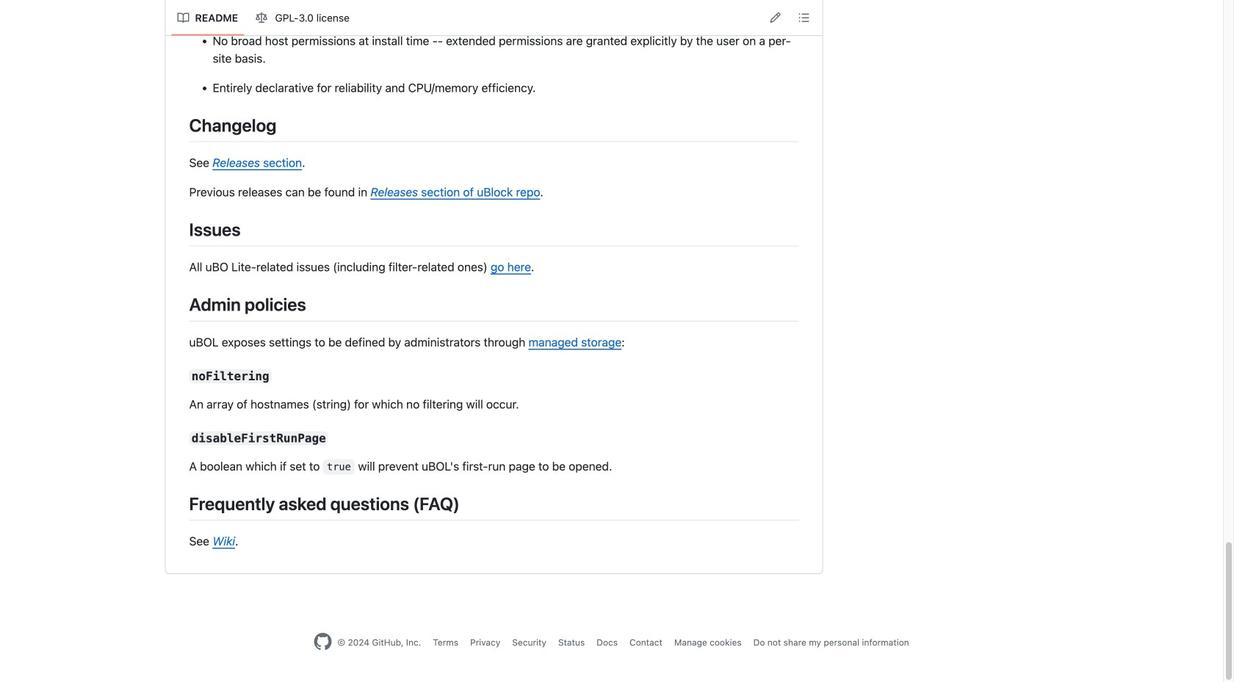 Task type: describe. For each thing, give the bounding box(es) containing it.
law image
[[256, 12, 268, 24]]



Task type: locate. For each thing, give the bounding box(es) containing it.
edit file image
[[770, 12, 782, 24]]

outline image
[[799, 12, 810, 24]]

book image
[[178, 12, 189, 24]]

list
[[172, 6, 357, 30]]

homepage image
[[314, 634, 332, 651]]



Task type: vqa. For each thing, say whether or not it's contained in the screenshot.
OUTLINE "image"
yes



